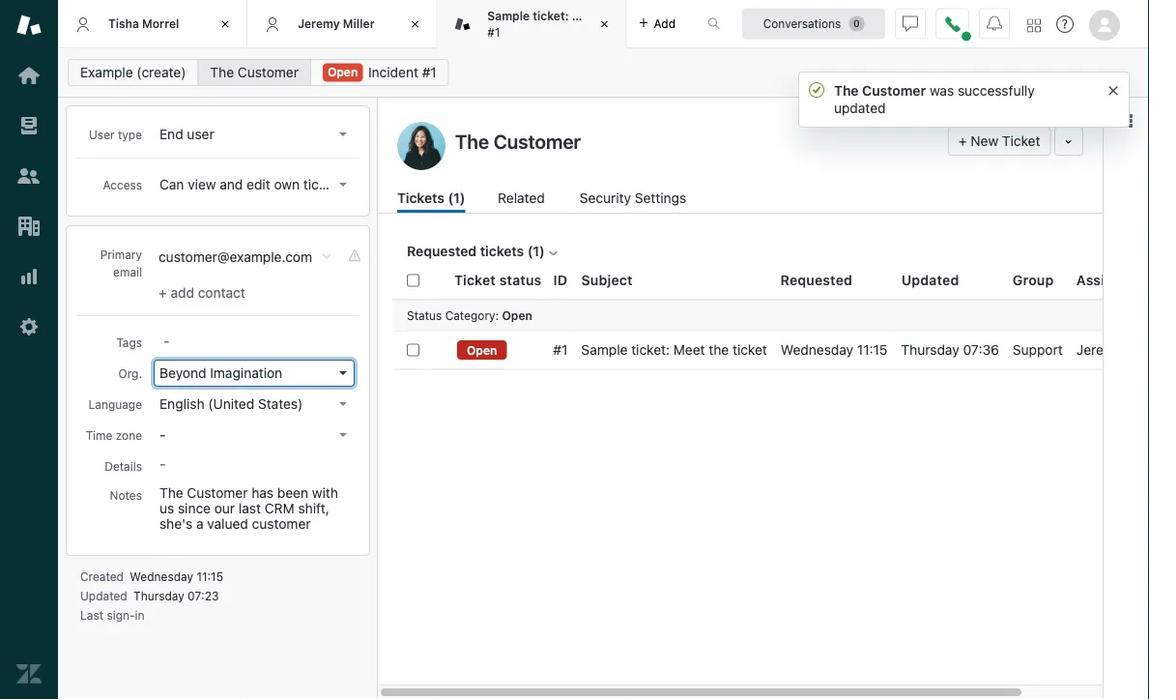 Task type: locate. For each thing, give the bounding box(es) containing it.
-
[[160, 427, 166, 443]]

close image
[[216, 15, 235, 34], [406, 15, 425, 34]]

open right :
[[502, 308, 533, 322]]

the customer up updated
[[835, 83, 927, 99]]

1 vertical spatial #1
[[422, 64, 437, 80]]

tab containing sample ticket: meet the ticket
[[437, 0, 658, 48]]

+ left new
[[959, 133, 968, 149]]

1 vertical spatial +
[[159, 285, 167, 301]]

0 vertical spatial ticket:
[[533, 9, 569, 23]]

the
[[210, 64, 234, 80], [835, 83, 859, 99], [160, 485, 183, 501]]

1 horizontal spatial #1
[[488, 25, 500, 39]]

:
[[496, 308, 499, 322]]

0 vertical spatial +
[[959, 133, 968, 149]]

1 horizontal spatial meet
[[674, 342, 706, 358]]

ticket
[[626, 9, 658, 23], [733, 342, 768, 358]]

in
[[135, 608, 145, 622]]

jeremy for jeremy mille
[[1077, 342, 1123, 358]]

0 horizontal spatial #1
[[422, 64, 437, 80]]

1 horizontal spatial the
[[709, 342, 729, 358]]

1 close image from the left
[[216, 15, 235, 34]]

arrow down image inside end user button
[[339, 132, 347, 136]]

close image up the customer link
[[216, 15, 235, 34]]

example
[[80, 64, 133, 80]]

miller
[[343, 17, 375, 30]]

zendesk products image
[[1028, 19, 1042, 32]]

0 vertical spatial arrow down image
[[339, 371, 347, 375]]

(1) up "status"
[[528, 243, 545, 259]]

0 horizontal spatial meet
[[572, 9, 601, 23]]

user
[[89, 128, 115, 141]]

- field
[[156, 330, 355, 351]]

ticket: for sample ticket: meet the ticket
[[632, 342, 670, 358]]

2 arrow down image from the top
[[339, 183, 347, 187]]

ticket down requested tickets (1)
[[455, 272, 496, 288]]

2 vertical spatial customer
[[187, 485, 248, 501]]

1 vertical spatial 11:15
[[197, 570, 223, 583]]

jeremy for jeremy miller
[[298, 17, 340, 30]]

+ inside button
[[959, 133, 968, 149]]

1 vertical spatial add
[[171, 285, 194, 301]]

requested for requested tickets (1)
[[407, 243, 477, 259]]

close image
[[595, 15, 615, 34]]

meet inside grid
[[674, 342, 706, 358]]

jeremy
[[298, 17, 340, 30], [1077, 342, 1123, 358]]

english (united states) button
[[154, 391, 355, 418]]

views image
[[16, 113, 42, 138]]

0 vertical spatial the
[[604, 9, 623, 23]]

sample down subject
[[582, 342, 628, 358]]

add right close image
[[654, 17, 676, 30]]

updated down created at the left of page
[[80, 589, 127, 602]]

last
[[239, 500, 261, 516]]

0 horizontal spatial (1)
[[448, 190, 466, 206]]

1 arrow down image from the top
[[339, 371, 347, 375]]

2 vertical spatial #1
[[554, 342, 568, 358]]

1 horizontal spatial tickets
[[480, 243, 524, 259]]

1 vertical spatial open
[[502, 308, 533, 322]]

2 close image from the left
[[406, 15, 425, 34]]

customer
[[252, 516, 311, 532]]

conversations
[[764, 17, 842, 30]]

1 horizontal spatial wednesday
[[781, 342, 854, 358]]

1 vertical spatial jeremy
[[1077, 342, 1123, 358]]

1 horizontal spatial close image
[[406, 15, 425, 34]]

3 arrow down image from the top
[[339, 433, 347, 437]]

ticket: inside grid
[[632, 342, 670, 358]]

meet inside sample ticket: meet the ticket #1
[[572, 9, 601, 23]]

notes
[[110, 488, 142, 502]]

meet
[[572, 9, 601, 23], [674, 342, 706, 358]]

edit
[[247, 176, 270, 192]]

with
[[312, 485, 338, 501]]

jeremy left mille
[[1077, 342, 1123, 358]]

sample left close image
[[488, 9, 530, 23]]

arrow down image
[[339, 371, 347, 375], [339, 402, 347, 406], [339, 433, 347, 437]]

1 horizontal spatial open
[[467, 343, 497, 357]]

details
[[105, 459, 142, 473]]

shift,
[[298, 500, 330, 516]]

thursday inside created wednesday 11:15 updated thursday 07:23 last sign-in
[[133, 589, 184, 602]]

thursday up in
[[133, 589, 184, 602]]

11:15 left thursday 07:36
[[858, 342, 888, 358]]

close image inside jeremy miller tab
[[406, 15, 425, 34]]

add button
[[627, 0, 688, 47]]

0 vertical spatial open
[[328, 65, 358, 79]]

the up updated
[[835, 83, 859, 99]]

tab
[[437, 0, 658, 48]]

reporting image
[[16, 264, 42, 289]]

0 horizontal spatial sample
[[488, 9, 530, 23]]

related
[[498, 190, 545, 206]]

1 horizontal spatial (1)
[[528, 243, 545, 259]]

security settings link
[[580, 188, 692, 213]]

11:15 inside grid
[[858, 342, 888, 358]]

customer inside secondary 'element'
[[238, 64, 299, 80]]

0 vertical spatial add
[[654, 17, 676, 30]]

0 horizontal spatial tickets
[[303, 176, 345, 192]]

created
[[80, 570, 124, 583]]

0 horizontal spatial wednesday
[[130, 570, 193, 583]]

2 horizontal spatial the
[[835, 83, 859, 99]]

open down category
[[467, 343, 497, 357]]

0 horizontal spatial the
[[160, 485, 183, 501]]

ticket: down subject
[[632, 342, 670, 358]]

1 vertical spatial arrow down image
[[339, 183, 347, 187]]

customer up end user button
[[238, 64, 299, 80]]

+ left contact
[[159, 285, 167, 301]]

beyond
[[160, 365, 206, 381]]

0 vertical spatial thursday
[[902, 342, 960, 358]]

1 vertical spatial thursday
[[133, 589, 184, 602]]

2 vertical spatial open
[[467, 343, 497, 357]]

language
[[88, 397, 142, 411]]

0 vertical spatial the
[[210, 64, 234, 80]]

sample inside sample ticket: meet the ticket #1
[[488, 9, 530, 23]]

0 vertical spatial updated
[[902, 272, 960, 288]]

0 horizontal spatial jeremy
[[298, 17, 340, 30]]

07:23
[[188, 589, 219, 602]]

sample ticket: meet the ticket #1
[[488, 9, 658, 39]]

notifications image
[[987, 16, 1003, 31]]

support
[[1013, 342, 1064, 358]]

sign-
[[107, 608, 135, 622]]

1 horizontal spatial ticket:
[[632, 342, 670, 358]]

incident #1
[[369, 64, 437, 80]]

arrow down image inside beyond imagination button
[[339, 371, 347, 375]]

ticket right close image
[[626, 9, 658, 23]]

0 vertical spatial ticket
[[1003, 133, 1041, 149]]

arrow down image
[[339, 132, 347, 136], [339, 183, 347, 187]]

primary email
[[100, 248, 142, 279]]

secondary element
[[58, 53, 1150, 92]]

tickets up "ticket status"
[[480, 243, 524, 259]]

2 vertical spatial arrow down image
[[339, 433, 347, 437]]

0 horizontal spatial 11:15
[[197, 570, 223, 583]]

arrow down image for can view and edit own tickets only
[[339, 183, 347, 187]]

status
[[500, 272, 542, 288]]

only
[[349, 176, 375, 192]]

07:36
[[964, 342, 1000, 358]]

ticket for sample ticket: meet the ticket
[[733, 342, 768, 358]]

organizations image
[[16, 214, 42, 239]]

1 vertical spatial wednesday
[[130, 570, 193, 583]]

id
[[554, 272, 568, 288]]

grid
[[378, 261, 1150, 699]]

jeremy inside tab
[[298, 17, 340, 30]]

0 vertical spatial meet
[[572, 9, 601, 23]]

0 horizontal spatial close image
[[216, 15, 235, 34]]

zone
[[116, 428, 142, 442]]

1 vertical spatial requested
[[781, 272, 853, 288]]

open
[[328, 65, 358, 79], [502, 308, 533, 322], [467, 343, 497, 357]]

the right (create) at the left top of page
[[210, 64, 234, 80]]

the customer inside secondary 'element'
[[210, 64, 299, 80]]

the inside sample ticket: meet the ticket #1
[[604, 9, 623, 23]]

updated up thursday 07:36
[[902, 272, 960, 288]]

arrow down image inside - button
[[339, 433, 347, 437]]

grid containing ticket status
[[378, 261, 1150, 699]]

ticket right new
[[1003, 133, 1041, 149]]

0 vertical spatial requested
[[407, 243, 477, 259]]

11:15 inside created wednesday 11:15 updated thursday 07:23 last sign-in
[[197, 570, 223, 583]]

+ for + add contact
[[159, 285, 167, 301]]

0 vertical spatial ticket
[[626, 9, 658, 23]]

1 vertical spatial the
[[709, 342, 729, 358]]

updated inside grid
[[902, 272, 960, 288]]

0 horizontal spatial ticket
[[455, 272, 496, 288]]

1 vertical spatial meet
[[674, 342, 706, 358]]

ticket inside grid
[[733, 342, 768, 358]]

1 vertical spatial arrow down image
[[339, 402, 347, 406]]

ticket: left close image
[[533, 9, 569, 23]]

0 horizontal spatial +
[[159, 285, 167, 301]]

customer up valued
[[187, 485, 248, 501]]

0 vertical spatial tickets
[[303, 176, 345, 192]]

11:15 up 07:23
[[197, 570, 223, 583]]

1 arrow down image from the top
[[339, 132, 347, 136]]

a
[[196, 516, 204, 532]]

1 vertical spatial updated
[[80, 589, 127, 602]]

1 horizontal spatial ticket
[[733, 342, 768, 358]]

(1) right tickets
[[448, 190, 466, 206]]

arrow down image inside the 'can view and edit own tickets only' button
[[339, 183, 347, 187]]

zendesk image
[[16, 661, 42, 687]]

0 vertical spatial jeremy
[[298, 17, 340, 30]]

1 vertical spatial ticket
[[733, 342, 768, 358]]

0 horizontal spatial requested
[[407, 243, 477, 259]]

requested up wednesday 11:15
[[781, 272, 853, 288]]

new
[[971, 133, 999, 149]]

0 vertical spatial #1
[[488, 25, 500, 39]]

1 horizontal spatial sample
[[582, 342, 628, 358]]

close image inside 'tisha morrel' tab
[[216, 15, 235, 34]]

close image for jeremy miller
[[406, 15, 425, 34]]

our
[[214, 500, 235, 516]]

can view and edit own tickets only button
[[154, 171, 375, 198]]

jeremy left "miller"
[[298, 17, 340, 30]]

1 horizontal spatial jeremy
[[1077, 342, 1123, 358]]

arrow down image inside the english (united states) button
[[339, 402, 347, 406]]

1 horizontal spatial 11:15
[[858, 342, 888, 358]]

1 horizontal spatial requested
[[781, 272, 853, 288]]

0 horizontal spatial ticket
[[626, 9, 658, 23]]

2 horizontal spatial #1
[[554, 342, 568, 358]]

requested inside grid
[[781, 272, 853, 288]]

1 vertical spatial ticket
[[455, 272, 496, 288]]

the customer up end user button
[[210, 64, 299, 80]]

ticket inside sample ticket: meet the ticket #1
[[626, 9, 658, 23]]

close image up incident #1
[[406, 15, 425, 34]]

0 vertical spatial the customer
[[210, 64, 299, 80]]

0 horizontal spatial updated
[[80, 589, 127, 602]]

sample inside grid
[[582, 342, 628, 358]]

own
[[274, 176, 300, 192]]

sample for sample ticket: meet the ticket
[[582, 342, 628, 358]]

morrel
[[142, 17, 179, 30]]

1 horizontal spatial ticket
[[1003, 133, 1041, 149]]

0 vertical spatial 11:15
[[858, 342, 888, 358]]

1 horizontal spatial updated
[[902, 272, 960, 288]]

0 horizontal spatial open
[[328, 65, 358, 79]]

0 horizontal spatial add
[[171, 285, 194, 301]]

0 horizontal spatial thursday
[[133, 589, 184, 602]]

1 horizontal spatial +
[[959, 133, 968, 149]]

open down jeremy miller tab at the left of page
[[328, 65, 358, 79]]

ticket inside button
[[1003, 133, 1041, 149]]

english
[[160, 396, 205, 412]]

the up the she's
[[160, 485, 183, 501]]

(create)
[[137, 64, 186, 80]]

ticket:
[[533, 9, 569, 23], [632, 342, 670, 358]]

thursday left 07:36
[[902, 342, 960, 358]]

us
[[160, 500, 174, 516]]

requested
[[407, 243, 477, 259], [781, 272, 853, 288]]

thursday
[[902, 342, 960, 358], [133, 589, 184, 602]]

0 vertical spatial sample
[[488, 9, 530, 23]]

open inside secondary 'element'
[[328, 65, 358, 79]]

can
[[160, 176, 184, 192]]

0 vertical spatial customer
[[238, 64, 299, 80]]

tisha
[[108, 17, 139, 30]]

1 horizontal spatial the
[[210, 64, 234, 80]]

customers image
[[16, 163, 42, 189]]

tickets right own
[[303, 176, 345, 192]]

add left contact
[[171, 285, 194, 301]]

#1 inside grid
[[554, 342, 568, 358]]

#1
[[488, 25, 500, 39], [422, 64, 437, 80], [554, 342, 568, 358]]

requested up select all tickets checkbox
[[407, 243, 477, 259]]

1 horizontal spatial add
[[654, 17, 676, 30]]

1 horizontal spatial the customer
[[835, 83, 927, 99]]

1 vertical spatial ticket:
[[632, 342, 670, 358]]

0 horizontal spatial the customer
[[210, 64, 299, 80]]

related link
[[498, 188, 548, 213]]

(united
[[208, 396, 254, 412]]

updated
[[902, 272, 960, 288], [80, 589, 127, 602]]

the
[[604, 9, 623, 23], [709, 342, 729, 358]]

1 vertical spatial sample
[[582, 342, 628, 358]]

2 vertical spatial the
[[160, 485, 183, 501]]

arrow down image for (united
[[339, 402, 347, 406]]

#1 inside sample ticket: meet the ticket #1
[[488, 25, 500, 39]]

tickets
[[303, 176, 345, 192], [480, 243, 524, 259]]

0 horizontal spatial the
[[604, 9, 623, 23]]

thursday 07:36
[[902, 342, 1000, 358]]

customer up updated
[[863, 83, 927, 99]]

mille
[[1126, 342, 1150, 358]]

ticket: inside sample ticket: meet the ticket #1
[[533, 9, 569, 23]]

0 vertical spatial arrow down image
[[339, 132, 347, 136]]

was successfully updated
[[835, 83, 1036, 116]]

None checkbox
[[407, 344, 420, 356]]

None text field
[[450, 127, 941, 156]]

0 horizontal spatial ticket:
[[533, 9, 569, 23]]

2 arrow down image from the top
[[339, 402, 347, 406]]

sample
[[488, 9, 530, 23], [582, 342, 628, 358]]

#1 inside secondary 'element'
[[422, 64, 437, 80]]

ticket left wednesday 11:15
[[733, 342, 768, 358]]



Task type: describe. For each thing, give the bounding box(es) containing it.
beyond imagination button
[[154, 360, 355, 387]]

been
[[277, 485, 309, 501]]

tickets
[[397, 190, 445, 206]]

group
[[1013, 272, 1055, 288]]

end
[[160, 126, 183, 142]]

org.
[[118, 367, 142, 380]]

valued
[[207, 516, 248, 532]]

requested tickets (1)
[[407, 243, 545, 259]]

main element
[[0, 0, 58, 699]]

states)
[[258, 396, 303, 412]]

0 vertical spatial (1)
[[448, 190, 466, 206]]

sample ticket: meet the ticket
[[582, 342, 768, 358]]

1 vertical spatial the
[[835, 83, 859, 99]]

wednesday 11:15
[[781, 342, 888, 358]]

status category : open
[[407, 308, 533, 322]]

the for sample ticket: meet the ticket
[[709, 342, 729, 358]]

the inside the customer has been with us since our last crm shift, she's a valued customer
[[160, 485, 183, 501]]

sample for sample ticket: meet the ticket #1
[[488, 9, 530, 23]]

customer inside the customer has been with us since our last crm shift, she's a valued customer
[[187, 485, 248, 501]]

subject
[[582, 272, 633, 288]]

tabs tab list
[[58, 0, 688, 48]]

Select All Tickets checkbox
[[407, 274, 420, 286]]

2 horizontal spatial open
[[502, 308, 533, 322]]

successfully
[[958, 83, 1036, 99]]

contact
[[198, 285, 245, 301]]

security
[[580, 190, 631, 206]]

the for sample ticket: meet the ticket #1
[[604, 9, 623, 23]]

sample ticket: meet the ticket link
[[582, 341, 768, 359]]

end user
[[160, 126, 214, 142]]

wednesday inside created wednesday 11:15 updated thursday 07:23 last sign-in
[[130, 570, 193, 583]]

tickets (1)
[[397, 190, 466, 206]]

get started image
[[16, 63, 42, 88]]

primary
[[100, 248, 142, 261]]

updated inside created wednesday 11:15 updated thursday 07:23 last sign-in
[[80, 589, 127, 602]]

arrow down image for imagination
[[339, 371, 347, 375]]

user type
[[89, 128, 142, 141]]

can view and edit own tickets only
[[160, 176, 375, 192]]

meet for sample ticket: meet the ticket #1
[[572, 9, 601, 23]]

user
[[187, 126, 214, 142]]

view
[[188, 176, 216, 192]]

1 vertical spatial (1)
[[528, 243, 545, 259]]

conversations button
[[743, 8, 886, 39]]

1 vertical spatial tickets
[[480, 243, 524, 259]]

admin image
[[16, 314, 42, 339]]

arrow down image for end user
[[339, 132, 347, 136]]

requested for requested
[[781, 272, 853, 288]]

last
[[80, 608, 103, 622]]

jeremy mille
[[1077, 342, 1150, 358]]

security settings
[[580, 190, 687, 206]]

add inside popup button
[[654, 17, 676, 30]]

×
[[1108, 76, 1120, 100]]

category
[[445, 308, 496, 322]]

tickets inside button
[[303, 176, 345, 192]]

+ new ticket button
[[949, 127, 1052, 156]]

tickets (1) link
[[397, 188, 466, 213]]

tags
[[116, 336, 142, 349]]

type
[[118, 128, 142, 141]]

ticket for sample ticket: meet the ticket #1
[[626, 9, 658, 23]]

status
[[407, 308, 442, 322]]

she's
[[160, 516, 193, 532]]

example (create)
[[80, 64, 186, 80]]

updated
[[835, 100, 886, 116]]

1 vertical spatial the customer
[[835, 83, 927, 99]]

jeremy miller tab
[[248, 0, 437, 48]]

tisha morrel
[[108, 17, 179, 30]]

created wednesday 11:15 updated thursday 07:23 last sign-in
[[80, 570, 223, 622]]

incident
[[369, 64, 419, 80]]

zendesk support image
[[16, 13, 42, 38]]

tisha morrel tab
[[58, 0, 248, 48]]

email
[[113, 265, 142, 279]]

1 vertical spatial customer
[[863, 83, 927, 99]]

ticket status
[[455, 272, 542, 288]]

1 horizontal spatial thursday
[[902, 342, 960, 358]]

+ for + new ticket
[[959, 133, 968, 149]]

beyond imagination
[[160, 365, 283, 381]]

button displays agent's chat status as invisible. image
[[903, 16, 919, 31]]

crm
[[265, 500, 295, 516]]

end user button
[[154, 121, 355, 148]]

+ new ticket
[[959, 133, 1041, 149]]

was
[[930, 83, 955, 99]]

has
[[252, 485, 274, 501]]

the inside secondary 'element'
[[210, 64, 234, 80]]

apps image
[[1119, 113, 1134, 129]]

english (united states)
[[160, 396, 303, 412]]

ticket inside grid
[[455, 272, 496, 288]]

get help image
[[1057, 15, 1074, 33]]

the customer link
[[198, 59, 311, 86]]

ticket: for sample ticket: meet the ticket #1
[[533, 9, 569, 23]]

imagination
[[210, 365, 283, 381]]

assignee
[[1077, 272, 1139, 288]]

settings
[[635, 190, 687, 206]]

meet for sample ticket: meet the ticket
[[674, 342, 706, 358]]

customer@example.com
[[159, 249, 312, 265]]

+ add contact
[[159, 285, 245, 301]]

close image for tisha morrel
[[216, 15, 235, 34]]

time zone
[[86, 428, 142, 442]]

example (create) button
[[68, 59, 199, 86]]

jeremy miller
[[298, 17, 375, 30]]

the customer has been with us since our last crm shift, she's a valued customer
[[160, 485, 342, 532]]

0 vertical spatial wednesday
[[781, 342, 854, 358]]

and
[[220, 176, 243, 192]]

since
[[178, 500, 211, 516]]



Task type: vqa. For each thing, say whether or not it's contained in the screenshot.
topmost SAMPLE
yes



